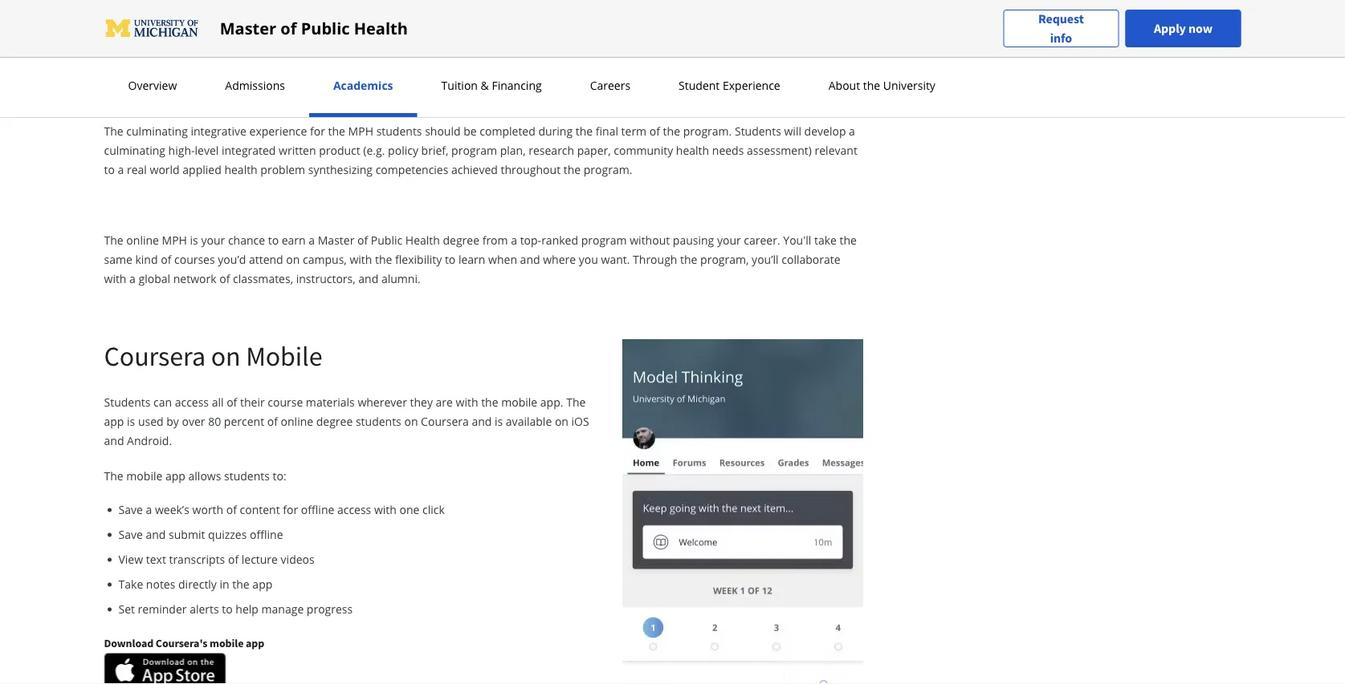 Task type: locate. For each thing, give the bounding box(es) containing it.
health
[[515, 49, 548, 65], [160, 69, 193, 84], [162, 88, 195, 103], [676, 143, 709, 158], [224, 162, 258, 177]]

offline up save and submit quizzes offline list item
[[301, 503, 334, 518]]

with down detailed
[[355, 69, 377, 84]]

master inside the online mph is your chance to earn a master of public health degree from a top-ranked program without pausing your career. you'll take the same kind of courses you'd attend on campus, with the flexibility to learn when and where you want. through the program, you'll collaborate with a global network of classmates, instructors, and alumni.
[[318, 232, 354, 248]]

0 horizontal spatial coursera
[[104, 339, 206, 374]]

1 vertical spatial degree
[[316, 414, 353, 429]]

external up provided
[[700, 0, 743, 7]]

an up provided
[[684, 0, 697, 7]]

of right term
[[649, 123, 660, 139]]

of down quizzes
[[228, 552, 239, 568]]

and down top-
[[520, 252, 540, 267]]

degree down materials
[[316, 414, 353, 429]]

is down c)
[[456, 30, 464, 45]]

applied up three on the left top
[[307, 0, 346, 7]]

where
[[543, 252, 576, 267]]

1 vertical spatial competencies
[[376, 162, 448, 177]]

of inside "the culminating integrative experience for the mph students should be completed during the final term of the program. students will develop a culminating high-level integrated written product (e.g. policy brief, program plan, research paper, community health needs assessment) relevant to a real world applied health problem synthesizing competencies achieved throughout the program."
[[649, 123, 660, 139]]

1 horizontal spatial all
[[391, 30, 403, 45]]

public inside the online mph is your chance to earn a master of public health degree from a top-ranked program without pausing your career. you'll take the same kind of courses you'd attend on campus, with the flexibility to learn when and where you want. through the program, you'll collaborate with a global network of classmates, instructors, and alumni.
[[371, 232, 402, 248]]

take notes directly in the app
[[118, 577, 272, 593]]

culminating up high-
[[126, 123, 188, 139]]

be right should
[[464, 123, 477, 139]]

result
[[472, 11, 502, 26]]

kind
[[135, 252, 158, 267]]

1 vertical spatial health
[[405, 232, 440, 248]]

are down involve
[[654, 11, 671, 26]]

tuition & financing link
[[436, 78, 547, 93]]

the inside the students can access all of their course materials wherever they are with the mobile app. the app is used by over 80 percent of online degree students on coursera and is available on ios and android.
[[481, 395, 498, 410]]

students up the policy
[[376, 123, 422, 139]]

0 vertical spatial program.
[[683, 123, 732, 139]]

0 horizontal spatial external
[[700, 0, 743, 7]]

attend
[[249, 252, 283, 267]]

from
[[482, 232, 508, 248]]

0 horizontal spatial written
[[279, 143, 316, 158]]

submit
[[169, 528, 205, 543]]

is
[[456, 30, 464, 45], [508, 69, 516, 84], [190, 232, 198, 248], [127, 414, 135, 429], [495, 414, 503, 429]]

applied inside the ceph accreditation criteria for the applied practice experience dictates that the experience must a) involve an external practice partner, b) build off of the didactic component of three core competencies and c) result in two written products that are provided to the external partner. an example of a project/product that could be done in all 50 states is the analysis of the state's annual brfss data and the development of an executive summary, powerpoint presentation, and detailed report on a state's health indicators for a department of health. performing and writing up health assessments for communities with a local or global partner is another meaningful but systematic way to benefit both student and public health agency.
[[307, 0, 346, 7]]

take
[[814, 232, 837, 248]]

1 horizontal spatial external
[[757, 11, 800, 26]]

0 vertical spatial program
[[451, 143, 497, 158]]

1 vertical spatial coursera
[[421, 414, 469, 429]]

0 vertical spatial online
[[126, 232, 159, 248]]

all left 50
[[391, 30, 403, 45]]

the inside the online mph is your chance to earn a master of public health degree from a top-ranked program without pausing your career. you'll take the same kind of courses you'd attend on campus, with the flexibility to learn when and where you want. through the program, you'll collaborate with a global network of classmates, instructors, and alumni.
[[104, 232, 123, 248]]

and up text
[[146, 528, 166, 543]]

0 vertical spatial competencies
[[361, 11, 434, 26]]

0 horizontal spatial be
[[332, 30, 346, 45]]

0 vertical spatial written
[[540, 11, 577, 26]]

view text transcripts of lecture videos
[[118, 552, 315, 568]]

0 horizontal spatial practice
[[349, 0, 390, 7]]

0 horizontal spatial all
[[212, 395, 224, 410]]

to left learn
[[445, 252, 456, 267]]

for up product
[[310, 123, 325, 139]]

list
[[110, 502, 603, 618]]

in
[[505, 11, 514, 26], [378, 30, 388, 45], [220, 577, 229, 593]]

with left "one"
[[374, 503, 397, 518]]

0 vertical spatial state's
[[565, 30, 599, 45]]

an
[[684, 0, 697, 7], [831, 30, 844, 45]]

academics link
[[328, 78, 398, 93]]

0 vertical spatial all
[[391, 30, 403, 45]]

2 vertical spatial students
[[224, 469, 270, 484]]

a down kind
[[129, 271, 136, 286]]

0 vertical spatial offline
[[301, 503, 334, 518]]

save left week's
[[118, 503, 143, 518]]

collaborate
[[782, 252, 840, 267]]

1 horizontal spatial state's
[[565, 30, 599, 45]]

students inside "the culminating integrative experience for the mph students should be completed during the final term of the program. students will develop a culminating high-level integrated written product (e.g. policy brief, program plan, research paper, community health needs assessment) relevant to a real world applied health problem synthesizing competencies achieved throughout the program."
[[376, 123, 422, 139]]

a inside list item
[[146, 503, 152, 518]]

1 vertical spatial applied
[[183, 162, 221, 177]]

overview
[[128, 78, 177, 93]]

should
[[425, 123, 461, 139]]

of inside list item
[[228, 552, 239, 568]]

the up master of public health
[[287, 0, 304, 7]]

during
[[538, 123, 573, 139]]

0 horizontal spatial in
[[220, 577, 229, 593]]

written inside the ceph accreditation criteria for the applied practice experience dictates that the experience must a) involve an external practice partner, b) build off of the didactic component of three core competencies and c) result in two written products that are provided to the external partner. an example of a project/product that could be done in all 50 states is the analysis of the state's annual brfss data and the development of an executive summary, powerpoint presentation, and detailed report on a state's health indicators for a department of health. performing and writing up health assessments for communities with a local or global partner is another meaningful but systematic way to benefit both student and public health agency.
[[540, 11, 577, 26]]

with inside "save a week's worth of content for offline access with one click" list item
[[374, 503, 397, 518]]

of left could
[[281, 17, 297, 39]]

now
[[1188, 20, 1213, 37]]

2 save from the top
[[118, 528, 143, 543]]

1 vertical spatial program.
[[584, 162, 632, 177]]

two
[[517, 11, 537, 26]]

is left used
[[127, 414, 135, 429]]

for down annual
[[605, 49, 621, 65]]

competencies inside the ceph accreditation criteria for the applied practice experience dictates that the experience must a) involve an external practice partner, b) build off of the didactic component of three core competencies and c) result in two written products that are provided to the external partner. an example of a project/product that could be done in all 50 states is the analysis of the state's annual brfss data and the development of an executive summary, powerpoint presentation, and detailed report on a state's health indicators for a department of health. performing and writing up health assessments for communities with a local or global partner is another meaningful but systematic way to benefit both student and public health agency.
[[361, 11, 434, 26]]

1 horizontal spatial students
[[735, 123, 781, 139]]

1 vertical spatial online
[[281, 414, 313, 429]]

on right report
[[452, 49, 466, 65]]

achieved
[[451, 162, 498, 177]]

1 vertical spatial external
[[757, 11, 800, 26]]

1 horizontal spatial written
[[540, 11, 577, 26]]

1 vertical spatial program
[[581, 232, 627, 248]]

the up indicators
[[545, 30, 562, 45]]

online down course
[[281, 414, 313, 429]]

1 vertical spatial save
[[118, 528, 143, 543]]

master up campus,
[[318, 232, 354, 248]]

the up set reminder alerts to help manage progress
[[232, 577, 250, 593]]

2 vertical spatial in
[[220, 577, 229, 593]]

1 horizontal spatial coursera
[[421, 414, 469, 429]]

executive
[[104, 49, 154, 65]]

1 horizontal spatial applied
[[307, 0, 346, 7]]

applied down level on the left of the page
[[183, 162, 221, 177]]

practice up core
[[349, 0, 390, 7]]

0 vertical spatial in
[[505, 11, 514, 26]]

1 horizontal spatial program
[[581, 232, 627, 248]]

request info button
[[1003, 9, 1119, 48]]

2 horizontal spatial mobile
[[501, 395, 537, 410]]

you
[[579, 252, 598, 267]]

80
[[208, 414, 221, 429]]

app down lecture
[[252, 577, 272, 593]]

chance
[[228, 232, 265, 248]]

coursera
[[104, 339, 206, 374], [421, 414, 469, 429]]

university
[[883, 78, 935, 93]]

1 vertical spatial global
[[139, 271, 170, 286]]

0 vertical spatial access
[[175, 395, 209, 410]]

2 vertical spatial that
[[277, 30, 298, 45]]

community
[[614, 143, 673, 158]]

0 vertical spatial mph
[[348, 123, 373, 139]]

performing
[[751, 49, 810, 65]]

help
[[236, 602, 258, 618]]

0 horizontal spatial program.
[[584, 162, 632, 177]]

program inside "the culminating integrative experience for the mph students should be completed during the final term of the program. students will develop a culminating high-level integrated written product (e.g. policy brief, program plan, research paper, community health needs assessment) relevant to a real world applied health problem synthesizing competencies achieved throughout the program."
[[451, 143, 497, 158]]

course
[[268, 395, 303, 410]]

1 horizontal spatial online
[[281, 414, 313, 429]]

ceph
[[126, 0, 155, 7]]

2 practice from the left
[[746, 0, 788, 7]]

0 horizontal spatial mph
[[162, 232, 187, 248]]

1 horizontal spatial access
[[337, 503, 371, 518]]

all inside the students can access all of their course materials wherever they are with the mobile app. the app is used by over 80 percent of online degree students on coursera and is available on ios and android.
[[212, 395, 224, 410]]

0 horizontal spatial are
[[436, 395, 453, 410]]

program,
[[700, 252, 749, 267]]

0 horizontal spatial that
[[277, 30, 298, 45]]

1 vertical spatial in
[[378, 30, 388, 45]]

over
[[182, 414, 205, 429]]

be down core
[[332, 30, 346, 45]]

students inside "the culminating integrative experience for the mph students should be completed during the final term of the program. students will develop a culminating high-level integrated written product (e.g. policy brief, program plan, research paper, community health needs assessment) relevant to a real world applied health problem synthesizing competencies achieved throughout the program."
[[735, 123, 781, 139]]

state's up partner
[[478, 49, 512, 65]]

competencies down the policy
[[376, 162, 448, 177]]

by
[[166, 414, 179, 429]]

1 vertical spatial public
[[371, 232, 402, 248]]

1 horizontal spatial in
[[378, 30, 388, 45]]

to left real in the top left of the page
[[104, 162, 115, 177]]

be
[[332, 30, 346, 45], [464, 123, 477, 139]]

the inside "the culminating integrative experience for the mph students should be completed during the final term of the program. students will develop a culminating high-level integrated written product (e.g. policy brief, program plan, research paper, community health needs assessment) relevant to a real world applied health problem synthesizing competencies achieved throughout the program."
[[104, 123, 123, 139]]

all
[[391, 30, 403, 45], [212, 395, 224, 410]]

or
[[416, 69, 428, 84]]

1 horizontal spatial be
[[464, 123, 477, 139]]

meaningful
[[564, 69, 623, 84]]

courses
[[174, 252, 215, 267]]

progress
[[307, 602, 353, 618]]

0 horizontal spatial program
[[451, 143, 497, 158]]

for right content
[[283, 503, 298, 518]]

the down pausing
[[680, 252, 697, 267]]

of
[[151, 11, 161, 26], [291, 11, 301, 26], [281, 17, 297, 39], [169, 30, 179, 45], [531, 30, 542, 45], [817, 30, 828, 45], [698, 49, 709, 65], [649, 123, 660, 139], [357, 232, 368, 248], [161, 252, 171, 267], [219, 271, 230, 286], [227, 395, 237, 410], [267, 414, 278, 429], [226, 503, 237, 518], [228, 552, 239, 568]]

app down help at left
[[246, 637, 264, 651]]

you'll
[[752, 252, 779, 267]]

1 horizontal spatial global
[[431, 69, 463, 84]]

the inside the ceph accreditation criteria for the applied practice experience dictates that the experience must a) involve an external practice partner, b) build off of the didactic component of three core competencies and c) result in two written products that are provided to the external partner. an example of a project/product that could be done in all 50 states is the analysis of the state's annual brfss data and the development of an executive summary, powerpoint presentation, and detailed report on a state's health indicators for a department of health. performing and writing up health assessments for communities with a local or global partner is another meaningful but systematic way to benefit both student and public health agency.
[[104, 0, 123, 7]]

an down the 'partner.'
[[831, 30, 844, 45]]

could
[[301, 30, 329, 45]]

the left app.
[[481, 395, 498, 410]]

global down report
[[431, 69, 463, 84]]

0 horizontal spatial access
[[175, 395, 209, 410]]

program inside the online mph is your chance to earn a master of public health degree from a top-ranked program without pausing your career. you'll take the same kind of courses you'd attend on campus, with the flexibility to learn when and where you want. through the program, you'll collaborate with a global network of classmates, instructors, and alumni.
[[581, 232, 627, 248]]

allows
[[188, 469, 221, 484]]

0 vertical spatial coursera
[[104, 339, 206, 374]]

program up "achieved"
[[451, 143, 497, 158]]

save for save and submit quizzes offline
[[118, 528, 143, 543]]

for up component
[[269, 0, 284, 7]]

0 vertical spatial are
[[654, 11, 671, 26]]

the down research
[[564, 162, 581, 177]]

0 vertical spatial public
[[301, 17, 350, 39]]

the right about
[[863, 78, 880, 93]]

0 horizontal spatial global
[[139, 271, 170, 286]]

and left alumni.
[[358, 271, 378, 286]]

of right 'earn' on the left top
[[357, 232, 368, 248]]

through
[[633, 252, 677, 267]]

in up detailed
[[378, 30, 388, 45]]

that left could
[[277, 30, 298, 45]]

0 vertical spatial mobile
[[501, 395, 537, 410]]

state's up indicators
[[565, 30, 599, 45]]

1 vertical spatial all
[[212, 395, 224, 410]]

that up two
[[498, 0, 519, 7]]

(e.g.
[[363, 143, 385, 158]]

0 vertical spatial students
[[735, 123, 781, 139]]

for inside list item
[[283, 503, 298, 518]]

accreditation
[[158, 0, 226, 7]]

0 vertical spatial that
[[498, 0, 519, 7]]

1 vertical spatial written
[[279, 143, 316, 158]]

1 horizontal spatial your
[[717, 232, 741, 248]]

culminating up real in the top left of the page
[[104, 143, 165, 158]]

1 horizontal spatial public
[[371, 232, 402, 248]]

the mobile app allows students to:
[[104, 469, 286, 484]]

0 horizontal spatial offline
[[250, 528, 283, 543]]

0 horizontal spatial master
[[220, 17, 276, 39]]

program.
[[683, 123, 732, 139], [584, 162, 632, 177]]

experience up integrated
[[249, 123, 307, 139]]

1 horizontal spatial program.
[[683, 123, 732, 139]]

coursera inside the students can access all of their course materials wherever they are with the mobile app. the app is used by over 80 percent of online degree students on coursera and is available on ios and android.
[[421, 414, 469, 429]]

partner.
[[803, 11, 846, 26]]

take notes directly in the app list item
[[118, 577, 603, 593]]

mph inside "the culminating integrative experience for the mph students should be completed during the final term of the program. students will develop a culminating high-level integrated written product (e.g. policy brief, program plan, research paper, community health needs assessment) relevant to a real world applied health problem synthesizing competencies achieved throughout the program."
[[348, 123, 373, 139]]

apply now button
[[1125, 10, 1241, 47]]

quizzes
[[208, 528, 247, 543]]

applied inside "the culminating integrative experience for the mph students should be completed during the final term of the program. students will develop a culminating high-level integrated written product (e.g. policy brief, program plan, research paper, community health needs assessment) relevant to a real world applied health problem synthesizing competencies achieved throughout the program."
[[183, 162, 221, 177]]

about the university link
[[824, 78, 940, 93]]

1 horizontal spatial master
[[318, 232, 354, 248]]

0 horizontal spatial online
[[126, 232, 159, 248]]

in left two
[[505, 11, 514, 26]]

global inside the online mph is your chance to earn a master of public health degree from a top-ranked program without pausing your career. you'll take the same kind of courses you'd attend on campus, with the flexibility to learn when and where you want. through the program, you'll collaborate with a global network of classmates, instructors, and alumni.
[[139, 271, 170, 286]]

the down c)
[[467, 30, 484, 45]]

a down annual
[[624, 49, 630, 65]]

their
[[240, 395, 265, 410]]

the
[[287, 0, 304, 7], [522, 0, 539, 7], [164, 11, 181, 26], [737, 11, 754, 26], [467, 30, 484, 45], [545, 30, 562, 45], [725, 30, 742, 45], [863, 78, 880, 93], [328, 123, 345, 139], [576, 123, 593, 139], [663, 123, 680, 139], [564, 162, 581, 177], [840, 232, 857, 248], [375, 252, 392, 267], [680, 252, 697, 267], [481, 395, 498, 410], [232, 577, 250, 593]]

about the university
[[829, 78, 935, 93]]

0 vertical spatial an
[[684, 0, 697, 7]]

1 vertical spatial master
[[318, 232, 354, 248]]

0 horizontal spatial your
[[201, 232, 225, 248]]

0 vertical spatial applied
[[307, 0, 346, 7]]

app inside list item
[[252, 577, 272, 593]]

degree
[[443, 232, 479, 248], [316, 414, 353, 429]]

master
[[220, 17, 276, 39], [318, 232, 354, 248]]

0 vertical spatial save
[[118, 503, 143, 518]]

1 vertical spatial be
[[464, 123, 477, 139]]

students down 'wherever'
[[356, 414, 401, 429]]

competencies up 50
[[361, 11, 434, 26]]

real
[[127, 162, 147, 177]]

1 vertical spatial mobile
[[126, 469, 162, 484]]

health up another
[[515, 49, 548, 65]]

the inside list item
[[232, 577, 250, 593]]

all inside the ceph accreditation criteria for the applied practice experience dictates that the experience must a) involve an external practice partner, b) build off of the didactic component of three core competencies and c) result in two written products that are provided to the external partner. an example of a project/product that could be done in all 50 states is the analysis of the state's annual brfss data and the development of an executive summary, powerpoint presentation, and detailed report on a state's health indicators for a department of health. performing and writing up health assessments for communities with a local or global partner is another meaningful but systematic way to benefit both student and public health agency.
[[391, 30, 403, 45]]

1 horizontal spatial mobile
[[210, 637, 244, 651]]

to left 'earn' on the left top
[[268, 232, 279, 248]]

mobile down set reminder alerts to help manage progress
[[210, 637, 244, 651]]

on down 'earn' on the left top
[[286, 252, 300, 267]]

are
[[654, 11, 671, 26], [436, 395, 453, 410]]

access inside the students can access all of their course materials wherever they are with the mobile app. the app is used by over 80 percent of online degree students on coursera and is available on ios and android.
[[175, 395, 209, 410]]

0 horizontal spatial degree
[[316, 414, 353, 429]]

0 horizontal spatial applied
[[183, 162, 221, 177]]

save inside save and submit quizzes offline list item
[[118, 528, 143, 543]]

1 save from the top
[[118, 503, 143, 518]]

save inside "save a week's worth of content for offline access with one click" list item
[[118, 503, 143, 518]]

your up program,
[[717, 232, 741, 248]]

app.
[[540, 395, 563, 410]]

up
[[143, 69, 157, 84]]

of right kind
[[161, 252, 171, 267]]

written right two
[[540, 11, 577, 26]]

1 horizontal spatial degree
[[443, 232, 479, 248]]

provided
[[674, 11, 720, 26]]

state's
[[565, 30, 599, 45], [478, 49, 512, 65]]

master of public health
[[220, 17, 408, 39]]

students up used
[[104, 395, 150, 410]]

careers link
[[585, 78, 635, 93]]

mobile inside the students can access all of their course materials wherever they are with the mobile app. the app is used by over 80 percent of online degree students on coursera and is available on ios and android.
[[501, 395, 537, 410]]

access inside "save a week's worth of content for offline access with one click" list item
[[337, 503, 371, 518]]

on up their
[[211, 339, 240, 374]]

students inside the students can access all of their course materials wherever they are with the mobile app. the app is used by over 80 percent of online degree students on coursera and is available on ios and android.
[[104, 395, 150, 410]]

external up the development
[[757, 11, 800, 26]]

0 horizontal spatial experience
[[249, 123, 307, 139]]

1 horizontal spatial are
[[654, 11, 671, 26]]

global
[[431, 69, 463, 84], [139, 271, 170, 286]]

1 vertical spatial students
[[104, 395, 150, 410]]

summary,
[[156, 49, 209, 65]]

the up 'health.' at the right top of page
[[725, 30, 742, 45]]

online inside the online mph is your chance to earn a master of public health degree from a top-ranked program without pausing your career. you'll take the same kind of courses you'd attend on campus, with the flexibility to learn when and where you want. through the program, you'll collaborate with a global network of classmates, instructors, and alumni.
[[126, 232, 159, 248]]

the up alumni.
[[375, 252, 392, 267]]

the up two
[[522, 0, 539, 7]]

external
[[700, 0, 743, 7], [757, 11, 800, 26]]

content
[[240, 503, 280, 518]]

1 vertical spatial offline
[[250, 528, 283, 543]]

integrative
[[191, 123, 246, 139]]

is up courses
[[190, 232, 198, 248]]

0 vertical spatial be
[[332, 30, 346, 45]]

completed
[[480, 123, 535, 139]]

your
[[201, 232, 225, 248], [717, 232, 741, 248]]

degree up learn
[[443, 232, 479, 248]]

1 horizontal spatial practice
[[746, 0, 788, 7]]

students up assessment) on the right of the page
[[735, 123, 781, 139]]

experience inside "the culminating integrative experience for the mph students should be completed during the final term of the program. students will develop a culminating high-level integrated written product (e.g. policy brief, program plan, research paper, community health needs assessment) relevant to a real world applied health problem synthesizing competencies achieved throughout the program."
[[249, 123, 307, 139]]

student
[[679, 78, 720, 93]]

mobile up available
[[501, 395, 537, 410]]

0 vertical spatial culminating
[[126, 123, 188, 139]]

the up community
[[663, 123, 680, 139]]

public
[[301, 17, 350, 39], [371, 232, 402, 248]]

directly
[[178, 577, 217, 593]]



Task type: vqa. For each thing, say whether or not it's contained in the screenshot.
Choosing on the left
no



Task type: describe. For each thing, give the bounding box(es) containing it.
research
[[529, 143, 574, 158]]

they
[[410, 395, 433, 410]]

a left top-
[[511, 232, 517, 248]]

of down two
[[531, 30, 542, 45]]

overview link
[[123, 78, 182, 93]]

health left needs
[[676, 143, 709, 158]]

2 vertical spatial mobile
[[210, 637, 244, 651]]

on left ios
[[555, 414, 569, 429]]

1 horizontal spatial offline
[[301, 503, 334, 518]]

brfss
[[641, 30, 673, 45]]

the online mph is your chance to earn a master of public health degree from a top-ranked program without pausing your career. you'll take the same kind of courses you'd attend on campus, with the flexibility to learn when and where you want. through the program, you'll collaborate with a global network of classmates, instructors, and alumni.
[[104, 232, 857, 286]]

save a week's worth of content for offline access with one click list item
[[118, 502, 603, 519]]

when
[[488, 252, 517, 267]]

example
[[121, 30, 166, 45]]

career.
[[744, 232, 780, 248]]

wherever
[[358, 395, 407, 410]]

health.
[[712, 49, 748, 65]]

the inside the students can access all of their course materials wherever they are with the mobile app. the app is used by over 80 percent of online degree students on coursera and is available on ios and android.
[[566, 395, 586, 410]]

writing
[[104, 69, 140, 84]]

in inside list item
[[220, 577, 229, 593]]

states
[[422, 30, 453, 45]]

info
[[1050, 30, 1072, 46]]

department
[[633, 49, 695, 65]]

on inside the ceph accreditation criteria for the applied practice experience dictates that the experience must a) involve an external practice partner, b) build off of the didactic component of three core competencies and c) result in two written products that are provided to the external partner. an example of a project/product that could be done in all 50 states is the analysis of the state's annual brfss data and the development of an executive summary, powerpoint presentation, and detailed report on a state's health indicators for a department of health. performing and writing up health assessments for communities with a local or global partner is another meaningful but systematic way to benefit both student and public health agency.
[[452, 49, 466, 65]]

of up way
[[698, 49, 709, 65]]

apply
[[1154, 20, 1186, 37]]

50
[[406, 30, 419, 45]]

download
[[104, 637, 153, 651]]

the culminating integrative experience for the mph students should be completed during the final term of the program. students will develop a culminating high-level integrated written product (e.g. policy brief, program plan, research paper, community health needs assessment) relevant to a real world applied health problem synthesizing competencies achieved throughout the program.
[[104, 123, 858, 177]]

students inside the students can access all of their course materials wherever they are with the mobile app. the app is used by over 80 percent of online degree students on coursera and is available on ios and android.
[[356, 414, 401, 429]]

and inside list item
[[146, 528, 166, 543]]

report
[[416, 49, 449, 65]]

save and submit quizzes offline list item
[[118, 527, 603, 544]]

is left available
[[495, 414, 503, 429]]

the for written
[[104, 123, 123, 139]]

and left android.
[[104, 433, 124, 449]]

partner
[[465, 69, 505, 84]]

with down same
[[104, 271, 126, 286]]

on down they
[[404, 414, 418, 429]]

with inside the ceph accreditation criteria for the applied practice experience dictates that the experience must a) involve an external practice partner, b) build off of the didactic component of three core competencies and c) result in two written products that are provided to the external partner. an example of a project/product that could be done in all 50 states is the analysis of the state's annual brfss data and the development of an executive summary, powerpoint presentation, and detailed report on a state's health indicators for a department of health. performing and writing up health assessments for communities with a local or global partner is another meaningful but systematic way to benefit both student and public health agency.
[[355, 69, 377, 84]]

communities
[[284, 69, 352, 84]]

students can access all of their course materials wherever they are with the mobile app. the app is used by over 80 percent of online degree students on coursera and is available on ios and android.
[[104, 395, 589, 449]]

written inside "the culminating integrative experience for the mph students should be completed during the final term of the program. students will develop a culminating high-level integrated written product (e.g. policy brief, program plan, research paper, community health needs assessment) relevant to a real world applied health problem synthesizing competencies achieved throughout the program."
[[279, 143, 316, 158]]

are inside the students can access all of their course materials wherever they are with the mobile app. the app is used by over 80 percent of online degree students on coursera and is available on ios and android.
[[436, 395, 453, 410]]

request info
[[1038, 11, 1084, 46]]

click
[[422, 503, 445, 518]]

flexibility
[[395, 252, 442, 267]]

student experience link
[[674, 78, 785, 93]]

are inside the ceph accreditation criteria for the applied practice experience dictates that the experience must a) involve an external practice partner, b) build off of the didactic component of three core competencies and c) result in two written products that are provided to the external partner. an example of a project/product that could be done in all 50 states is the analysis of the state's annual brfss data and the development of an executive summary, powerpoint presentation, and detailed report on a state's health indicators for a department of health. performing and writing up health assessments for communities with a local or global partner is another meaningful but systematic way to benefit both student and public health agency.
[[654, 11, 671, 26]]

app left the allows
[[165, 469, 185, 484]]

student experience
[[679, 78, 780, 93]]

2 your from the left
[[717, 232, 741, 248]]

degree inside the online mph is your chance to earn a master of public health degree from a top-ranked program without pausing your career. you'll take the same kind of courses you'd attend on campus, with the flexibility to learn when and where you want. through the program, you'll collaborate with a global network of classmates, instructors, and alumni.
[[443, 232, 479, 248]]

the up paper, in the top of the page
[[576, 123, 593, 139]]

both
[[782, 69, 807, 84]]

notes
[[146, 577, 175, 593]]

final
[[596, 123, 618, 139]]

the right take
[[840, 232, 857, 248]]

a up partner
[[469, 49, 475, 65]]

the up product
[[328, 123, 345, 139]]

of left their
[[227, 395, 237, 410]]

a right 'earn' on the left top
[[309, 232, 315, 248]]

network
[[173, 271, 216, 286]]

percent
[[224, 414, 264, 429]]

1 horizontal spatial that
[[498, 0, 519, 7]]

download on the app store image
[[104, 654, 226, 685]]

about
[[829, 78, 860, 93]]

public
[[127, 88, 159, 103]]

0 vertical spatial health
[[354, 17, 408, 39]]

of left three on the left top
[[291, 11, 301, 26]]

assessment)
[[747, 143, 812, 158]]

degree inside the students can access all of their course materials wherever they are with the mobile app. the app is used by over 80 percent of online degree students on coursera and is available on ios and android.
[[316, 414, 353, 429]]

is inside the online mph is your chance to earn a master of public health degree from a top-ranked program without pausing your career. you'll take the same kind of courses you'd attend on campus, with the flexibility to learn when and where you want. through the program, you'll collaborate with a global network of classmates, instructors, and alumni.
[[190, 232, 198, 248]]

tuition
[[441, 78, 478, 93]]

same
[[104, 252, 132, 267]]

0 horizontal spatial an
[[684, 0, 697, 7]]

1 your from the left
[[201, 232, 225, 248]]

and down the writing at the left top
[[104, 88, 124, 103]]

0 vertical spatial external
[[700, 0, 743, 7]]

view text transcripts of lecture videos list item
[[118, 552, 603, 569]]

way
[[705, 69, 726, 84]]

high-
[[168, 143, 195, 158]]

list containing save a week's worth of content for offline access with one click
[[110, 502, 603, 618]]

1 vertical spatial culminating
[[104, 143, 165, 158]]

health inside the online mph is your chance to earn a master of public health degree from a top-ranked program without pausing your career. you'll take the same kind of courses you'd attend on campus, with the flexibility to learn when and where you want. through the program, you'll collaborate with a global network of classmates, instructors, and alumni.
[[405, 232, 440, 248]]

2 horizontal spatial that
[[630, 11, 651, 26]]

2 horizontal spatial in
[[505, 11, 514, 26]]

for down powerpoint
[[266, 69, 281, 84]]

health down integrated
[[224, 162, 258, 177]]

1 horizontal spatial an
[[831, 30, 844, 45]]

is right partner
[[508, 69, 516, 84]]

set reminder alerts to help manage progress list item
[[118, 601, 603, 618]]

for inside "the culminating integrative experience for the mph students should be completed during the final term of the program. students will develop a culminating high-level integrated written product (e.g. policy brief, program plan, research paper, community health needs assessment) relevant to a real world applied health problem synthesizing competencies achieved throughout the program."
[[310, 123, 325, 139]]

policy
[[388, 143, 418, 158]]

off
[[133, 11, 148, 26]]

component
[[228, 11, 288, 26]]

the down "accreditation"
[[164, 11, 181, 26]]

0 vertical spatial master
[[220, 17, 276, 39]]

product
[[319, 143, 360, 158]]

on inside the online mph is your chance to earn a master of public health degree from a top-ranked program without pausing your career. you'll take the same kind of courses you'd attend on campus, with the flexibility to learn when and where you want. through the program, you'll collaborate with a global network of classmates, instructors, and alumni.
[[286, 252, 300, 267]]

with inside the students can access all of their course materials wherever they are with the mobile app. the app is used by over 80 percent of online degree students on coursera and is available on ios and android.
[[456, 395, 478, 410]]

a left real in the top left of the page
[[118, 162, 124, 177]]

development
[[745, 30, 815, 45]]

another
[[519, 69, 561, 84]]

agency.
[[198, 88, 237, 103]]

ios
[[571, 414, 589, 429]]

partner,
[[791, 0, 833, 7]]

to inside list item
[[222, 602, 233, 618]]

without
[[630, 232, 670, 248]]

and down provided
[[702, 30, 722, 45]]

and up student
[[813, 49, 833, 65]]

to right way
[[729, 69, 739, 84]]

b)
[[836, 0, 846, 7]]

used
[[138, 414, 164, 429]]

local
[[389, 69, 414, 84]]

and left c)
[[437, 11, 457, 26]]

1 horizontal spatial experience
[[393, 0, 451, 7]]

reminder
[[138, 602, 187, 618]]

global inside the ceph accreditation criteria for the applied practice experience dictates that the experience must a) involve an external practice partner, b) build off of the didactic component of three core competencies and c) result in two written products that are provided to the external partner. an example of a project/product that could be done in all 50 states is the analysis of the state's annual brfss data and the development of an executive summary, powerpoint presentation, and detailed report on a state's health indicators for a department of health. performing and writing up health assessments for communities with a local or global partner is another meaningful but systematic way to benefit both student and public health agency.
[[431, 69, 463, 84]]

the up the development
[[737, 11, 754, 26]]

of inside list item
[[226, 503, 237, 518]]

download coursera's mobile app
[[104, 637, 264, 651]]

top-
[[520, 232, 541, 248]]

to right provided
[[723, 11, 734, 26]]

manage
[[261, 602, 304, 618]]

indicators
[[551, 49, 602, 65]]

to inside "the culminating integrative experience for the mph students should be completed during the final term of the program. students will develop a culminating high-level integrated written product (e.g. policy brief, program plan, research paper, community health needs assessment) relevant to a real world applied health problem synthesizing competencies achieved throughout the program."
[[104, 162, 115, 177]]

of down course
[[267, 414, 278, 429]]

online inside the students can access all of their course materials wherever they are with the mobile app. the app is used by over 80 percent of online degree students on coursera and is available on ios and android.
[[281, 414, 313, 429]]

university of michigan image
[[104, 16, 201, 41]]

of right off
[[151, 11, 161, 26]]

experience
[[723, 78, 780, 93]]

app inside the students can access all of their course materials wherever they are with the mobile app. the app is used by over 80 percent of online degree students on coursera and is available on ios and android.
[[104, 414, 124, 429]]

1 vertical spatial state's
[[478, 49, 512, 65]]

brief,
[[421, 143, 448, 158]]

will
[[784, 123, 801, 139]]

assessments
[[196, 69, 263, 84]]

mph inside the online mph is your chance to earn a master of public health degree from a top-ranked program without pausing your career. you'll take the same kind of courses you'd attend on campus, with the flexibility to learn when and where you want. through the program, you'll collaborate with a global network of classmates, instructors, and alumni.
[[162, 232, 187, 248]]

0 horizontal spatial public
[[301, 17, 350, 39]]

of down the 'partner.'
[[817, 30, 828, 45]]

health down summary,
[[160, 69, 193, 84]]

annual
[[602, 30, 638, 45]]

save for save a week's worth of content for offline access with one click
[[118, 503, 143, 518]]

done
[[348, 30, 375, 45]]

financing
[[492, 78, 542, 93]]

with right campus,
[[350, 252, 372, 267]]

a)
[[632, 0, 641, 7]]

and down 'done'
[[348, 49, 368, 65]]

a up the "relevant" on the top of page
[[849, 123, 855, 139]]

must
[[602, 0, 629, 7]]

0 horizontal spatial mobile
[[126, 469, 162, 484]]

earn
[[282, 232, 306, 248]]

the for component
[[104, 0, 123, 7]]

one
[[400, 503, 420, 518]]

health right public
[[162, 88, 195, 103]]

be inside "the culminating integrative experience for the mph students should be completed during the final term of the program. students will develop a culminating high-level integrated written product (e.g. policy brief, program plan, research paper, community health needs assessment) relevant to a real world applied health problem synthesizing competencies achieved throughout the program."
[[464, 123, 477, 139]]

competencies inside "the culminating integrative experience for the mph students should be completed during the final term of the program. students will develop a culminating high-level integrated written product (e.g. policy brief, program plan, research paper, community health needs assessment) relevant to a real world applied health problem synthesizing competencies achieved throughout the program."
[[376, 162, 448, 177]]

classmates,
[[233, 271, 293, 286]]

but
[[626, 69, 644, 84]]

didactic
[[184, 11, 225, 26]]

the for same
[[104, 232, 123, 248]]

products
[[580, 11, 627, 26]]

of down you'd
[[219, 271, 230, 286]]

transcripts
[[169, 552, 225, 568]]

the ceph accreditation criteria for the applied practice experience dictates that the experience must a) involve an external practice partner, b) build off of the didactic component of three core competencies and c) result in two written products that are provided to the external partner. an example of a project/product that could be done in all 50 states is the analysis of the state's annual brfss data and the development of an executive summary, powerpoint presentation, and detailed report on a state's health indicators for a department of health. performing and writing up health assessments for communities with a local or global partner is another meaningful but systematic way to benefit both student and public health agency.
[[104, 0, 850, 103]]

1 practice from the left
[[349, 0, 390, 7]]

analysis
[[487, 30, 528, 45]]

and left available
[[472, 414, 492, 429]]

coursera on mobile
[[104, 339, 322, 374]]

you'll
[[783, 232, 811, 248]]

materials
[[306, 395, 355, 410]]

2 horizontal spatial experience
[[542, 0, 599, 7]]

throughout
[[501, 162, 561, 177]]

of up summary,
[[169, 30, 179, 45]]

text
[[146, 552, 166, 568]]

be inside the ceph accreditation criteria for the applied practice experience dictates that the experience must a) involve an external practice partner, b) build off of the didactic component of three core competencies and c) result in two written products that are provided to the external partner. an example of a project/product that could be done in all 50 states is the analysis of the state's annual brfss data and the development of an executive summary, powerpoint presentation, and detailed report on a state's health indicators for a department of health. performing and writing up health assessments for communities with a local or global partner is another meaningful but systematic way to benefit both student and public health agency.
[[332, 30, 346, 45]]

want.
[[601, 252, 630, 267]]

three
[[304, 11, 332, 26]]

a up summary,
[[182, 30, 189, 45]]

android.
[[127, 433, 172, 449]]

a left local
[[380, 69, 387, 84]]

needs
[[712, 143, 744, 158]]



